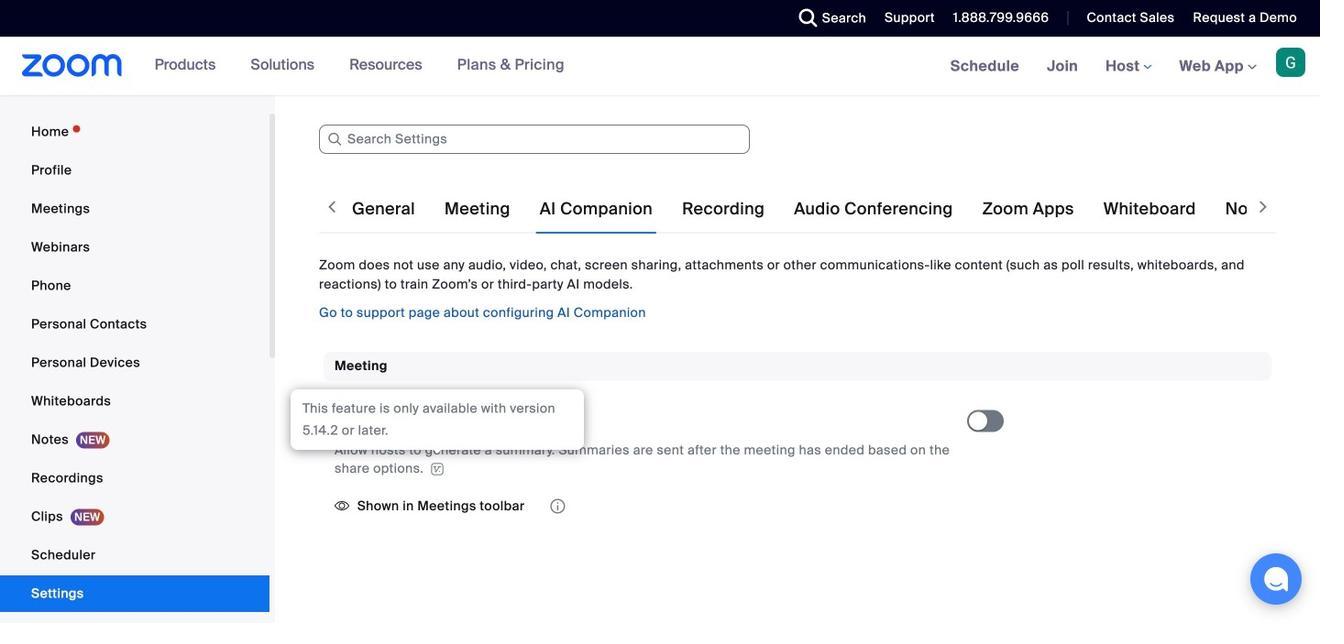 Task type: locate. For each thing, give the bounding box(es) containing it.
meeting element
[[324, 352, 1271, 542]]

0 vertical spatial application
[[335, 441, 951, 478]]

1 vertical spatial application
[[335, 493, 967, 520]]

banner
[[0, 37, 1320, 97]]

Search Settings text field
[[319, 125, 750, 154]]

2 application from the top
[[335, 493, 967, 520]]

application
[[335, 441, 951, 478], [335, 493, 967, 520]]

scroll left image
[[323, 198, 341, 216]]

zoom logo image
[[22, 54, 122, 77]]

open chat image
[[1263, 567, 1289, 592]]

product information navigation
[[141, 37, 578, 95]]

profile picture image
[[1276, 48, 1305, 77]]



Task type: describe. For each thing, give the bounding box(es) containing it.
support version for meeting summary with ai companion image
[[428, 463, 446, 476]]

personal menu menu
[[0, 114, 270, 623]]

scroll right image
[[1254, 198, 1272, 216]]

meetings navigation
[[937, 37, 1320, 97]]

1 application from the top
[[335, 441, 951, 478]]

learn more about shown in meetings toolbar image
[[549, 500, 567, 513]]

this feature is only available with version 5.14.2 or later. tooltip
[[291, 390, 584, 455]]

tabs of my account settings page tab list
[[348, 183, 1320, 235]]



Task type: vqa. For each thing, say whether or not it's contained in the screenshot.
first Application from the top of the the Meeting element
yes



